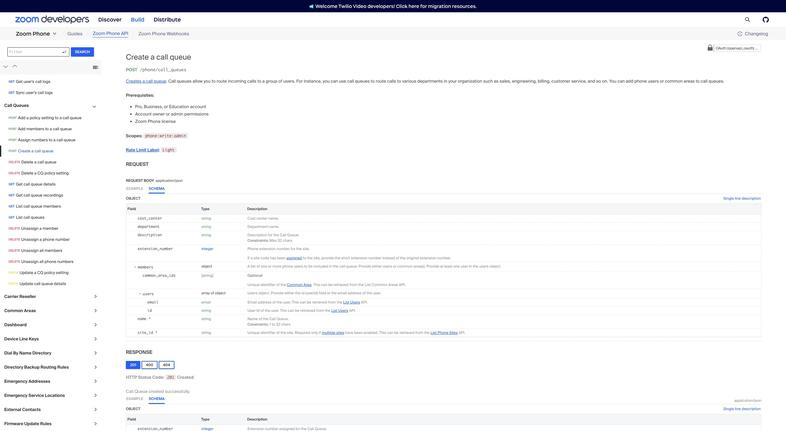 Task type: vqa. For each thing, say whether or not it's contained in the screenshot.
2nd ZOOM from the left
yes



Task type: describe. For each thing, give the bounding box(es) containing it.
notification image
[[310, 4, 314, 9]]

migration
[[428, 3, 452, 9]]

array of object
[[202, 291, 226, 296]]

line for call queue created successfully.
[[736, 407, 742, 411]]

array
[[202, 291, 210, 296]]

object up [ string ] at left
[[202, 264, 212, 269]]

single for call queue created successfully.
[[724, 407, 735, 411]]

201 inside button
[[130, 363, 136, 368]]

single for application/json
[[724, 196, 735, 201]]

for
[[421, 3, 427, 9]]

zoom phone api link
[[93, 30, 128, 37]]

http status code: 201 created
[[126, 375, 194, 380]]

search image
[[746, 17, 751, 22]]

201 inside 'http status code: 201 created'
[[167, 375, 174, 380]]

404
[[163, 363, 170, 368]]

history image
[[738, 31, 743, 36]]

successfully.
[[165, 389, 190, 394]]

call
[[126, 389, 134, 394]]

video
[[353, 3, 367, 9]]

twilio
[[339, 3, 352, 9]]

zoom phone
[[16, 30, 50, 37]]

here
[[409, 3, 420, 9]]

common_area_ids
[[143, 273, 176, 278]]

request body application/json
[[126, 178, 183, 183]]

integer
[[202, 246, 214, 251]]

single line description for application/json
[[724, 196, 762, 201]]

]
[[212, 273, 214, 278]]

request for request
[[126, 161, 149, 167]]

2 extension_number from the top
[[138, 427, 173, 431]]

- for array of object
[[139, 290, 142, 297]]

phone for zoom phone api
[[106, 31, 120, 37]]

* for site_id *
[[155, 330, 158, 335]]

zoom developer logo image
[[15, 15, 89, 24]]

welcome
[[316, 3, 338, 9]]

1 email from the left
[[148, 300, 159, 305]]

single line description for call queue created successfully.
[[724, 407, 762, 411]]

line for application/json
[[736, 196, 742, 201]]

zoom for zoom phone
[[16, 30, 31, 37]]

guides
[[68, 31, 83, 37]]

response
[[126, 349, 152, 356]]

201 button
[[126, 361, 141, 369]]

search image
[[746, 17, 751, 22]]

type for call queue created successfully.
[[201, 417, 210, 422]]

[
[[202, 273, 203, 278]]

2 email from the left
[[202, 300, 211, 305]]



Task type: locate. For each thing, give the bounding box(es) containing it.
zoom
[[16, 30, 31, 37], [93, 31, 105, 37], [139, 31, 151, 37]]

created
[[149, 389, 164, 394]]

2 single line description from the top
[[724, 407, 762, 411]]

changelog link
[[738, 31, 769, 37]]

of
[[211, 291, 214, 296]]

welcome twilio video developers! click here for migration resources.
[[316, 3, 477, 9]]

0 horizontal spatial *
[[149, 316, 151, 321]]

0 vertical spatial extension_number
[[138, 246, 173, 251]]

phone left down icon
[[33, 30, 50, 37]]

webhooks
[[167, 31, 189, 37]]

1 horizontal spatial -
[[139, 290, 142, 297]]

2 phone from the left
[[106, 31, 120, 37]]

object up the cost_center
[[126, 196, 141, 201]]

*
[[149, 316, 151, 321], [155, 330, 158, 335]]

phone for zoom phone webhooks
[[152, 31, 166, 37]]

email
[[148, 300, 159, 305], [202, 300, 211, 305]]

[ string ]
[[202, 273, 214, 278]]

zoom phone api
[[93, 31, 128, 37]]

zoom for zoom phone webhooks
[[139, 31, 151, 37]]

1 horizontal spatial email
[[202, 300, 211, 305]]

request up body
[[126, 161, 149, 167]]

0 vertical spatial field
[[128, 206, 136, 211]]

3 zoom from the left
[[139, 31, 151, 37]]

object right of
[[215, 291, 226, 296]]

201 up http
[[130, 363, 136, 368]]

phone for zoom phone
[[33, 30, 50, 37]]

zoom for zoom phone api
[[93, 31, 105, 37]]

line
[[736, 196, 742, 201], [736, 407, 742, 411]]

single
[[724, 196, 735, 201], [724, 407, 735, 411]]

email down array
[[202, 300, 211, 305]]

1 horizontal spatial *
[[155, 330, 158, 335]]

0 horizontal spatial zoom
[[16, 30, 31, 37]]

201
[[130, 363, 136, 368], [167, 375, 174, 380]]

status
[[138, 375, 151, 380]]

2 zoom from the left
[[93, 31, 105, 37]]

1 vertical spatial *
[[155, 330, 158, 335]]

description for call queue created successfully.
[[742, 407, 762, 411]]

site_id *
[[138, 330, 158, 335]]

2 request from the top
[[126, 178, 143, 183]]

zoom inside zoom phone api link
[[93, 31, 105, 37]]

1 vertical spatial line
[[736, 407, 742, 411]]

2 type from the top
[[201, 417, 210, 422]]

1 vertical spatial type
[[201, 417, 210, 422]]

resources.
[[453, 3, 477, 9]]

0 vertical spatial line
[[736, 196, 742, 201]]

1 request from the top
[[126, 161, 149, 167]]

1 horizontal spatial phone
[[106, 31, 120, 37]]

notification image
[[310, 4, 316, 9]]

1 vertical spatial single
[[724, 407, 735, 411]]

1 vertical spatial description
[[138, 233, 162, 237]]

api
[[121, 31, 128, 37]]

0 vertical spatial single
[[724, 196, 735, 201]]

0 horizontal spatial -
[[134, 264, 137, 270]]

1 vertical spatial field
[[128, 417, 136, 422]]

members
[[138, 265, 153, 269]]

1 horizontal spatial zoom
[[93, 31, 105, 37]]

1 horizontal spatial 201
[[167, 375, 174, 380]]

department
[[138, 224, 160, 229]]

0 horizontal spatial email
[[148, 300, 159, 305]]

email up id
[[148, 300, 159, 305]]

- users
[[139, 290, 154, 297]]

description
[[742, 196, 762, 201], [138, 233, 162, 237], [742, 407, 762, 411]]

phone left webhooks
[[152, 31, 166, 37]]

201 right code:
[[167, 375, 174, 380]]

call queue created successfully.
[[126, 389, 190, 394]]

2 field from the top
[[128, 417, 136, 422]]

1 single from the top
[[724, 196, 735, 201]]

site_id
[[138, 330, 153, 335]]

1 vertical spatial single line description
[[724, 407, 762, 411]]

description for application/json
[[742, 196, 762, 201]]

0 vertical spatial *
[[149, 316, 151, 321]]

down image
[[53, 32, 56, 36]]

1 single line description from the top
[[724, 196, 762, 201]]

- for object
[[134, 264, 137, 270]]

- members
[[134, 264, 153, 270]]

type
[[201, 206, 210, 211], [201, 417, 210, 422]]

1 type from the top
[[201, 206, 210, 211]]

created
[[177, 375, 194, 380]]

400
[[146, 363, 153, 368]]

changelog
[[746, 31, 769, 37]]

id
[[148, 308, 152, 313]]

1 zoom from the left
[[16, 30, 31, 37]]

history image
[[738, 31, 746, 36]]

0 vertical spatial request
[[126, 161, 149, 167]]

single line description
[[724, 196, 762, 201], [724, 407, 762, 411]]

0 vertical spatial 201
[[130, 363, 136, 368]]

code:
[[152, 375, 164, 380]]

users
[[143, 292, 154, 296]]

string
[[202, 216, 211, 221], [202, 224, 211, 229], [202, 233, 211, 238], [203, 273, 212, 278], [202, 308, 211, 313], [202, 316, 211, 321], [202, 330, 211, 335]]

2 vertical spatial description
[[742, 407, 762, 411]]

developers!
[[368, 3, 395, 9]]

2 horizontal spatial phone
[[152, 31, 166, 37]]

0 vertical spatial description
[[742, 196, 762, 201]]

400 button
[[142, 361, 158, 369]]

guides link
[[68, 30, 83, 37]]

* for name *
[[149, 316, 151, 321]]

- left members
[[134, 264, 137, 270]]

404 button
[[159, 361, 175, 369]]

field
[[128, 206, 136, 211], [128, 417, 136, 422]]

zoom phone webhooks
[[139, 31, 189, 37]]

1 extension_number from the top
[[138, 246, 173, 251]]

object down call
[[126, 407, 141, 411]]

0 horizontal spatial phone
[[33, 30, 50, 37]]

name
[[138, 316, 147, 321]]

type for application/json
[[201, 206, 210, 211]]

object
[[126, 196, 141, 201], [202, 264, 212, 269], [215, 291, 226, 296], [126, 407, 141, 411]]

1 phone from the left
[[33, 30, 50, 37]]

0 horizontal spatial 201
[[130, 363, 136, 368]]

field for call queue created successfully.
[[128, 417, 136, 422]]

phone inside zoom phone webhooks link
[[152, 31, 166, 37]]

http
[[126, 375, 137, 380]]

* right name in the bottom of the page
[[149, 316, 151, 321]]

1 vertical spatial request
[[126, 178, 143, 183]]

0 vertical spatial -
[[134, 264, 137, 270]]

1 vertical spatial extension_number
[[138, 427, 173, 431]]

2 line from the top
[[736, 407, 742, 411]]

github image
[[763, 17, 770, 23], [763, 17, 770, 23]]

0 vertical spatial single line description
[[724, 196, 762, 201]]

extension_number
[[138, 246, 173, 251], [138, 427, 173, 431]]

phone inside zoom phone api link
[[106, 31, 120, 37]]

application/json
[[156, 178, 183, 183]]

click
[[396, 3, 408, 9]]

cost_center
[[138, 216, 162, 221]]

zoom phone webhooks link
[[139, 30, 189, 37]]

welcome twilio video developers! click here for migration resources. link
[[303, 3, 483, 9]]

- left users
[[139, 290, 142, 297]]

1 line from the top
[[736, 196, 742, 201]]

queue
[[135, 389, 148, 394]]

phone
[[33, 30, 50, 37], [106, 31, 120, 37], [152, 31, 166, 37]]

1 field from the top
[[128, 206, 136, 211]]

* right site_id
[[155, 330, 158, 335]]

body
[[144, 178, 154, 183]]

zoom inside zoom phone webhooks link
[[139, 31, 151, 37]]

2 single from the top
[[724, 407, 735, 411]]

request for request body application/json
[[126, 178, 143, 183]]

request
[[126, 161, 149, 167], [126, 178, 143, 183]]

2 horizontal spatial zoom
[[139, 31, 151, 37]]

1 vertical spatial -
[[139, 290, 142, 297]]

name *
[[138, 316, 151, 321]]

-
[[134, 264, 137, 270], [139, 290, 142, 297]]

request left body
[[126, 178, 143, 183]]

phone left api
[[106, 31, 120, 37]]

field for application/json
[[128, 206, 136, 211]]

1 vertical spatial 201
[[167, 375, 174, 380]]

0 vertical spatial type
[[201, 206, 210, 211]]

3 phone from the left
[[152, 31, 166, 37]]



